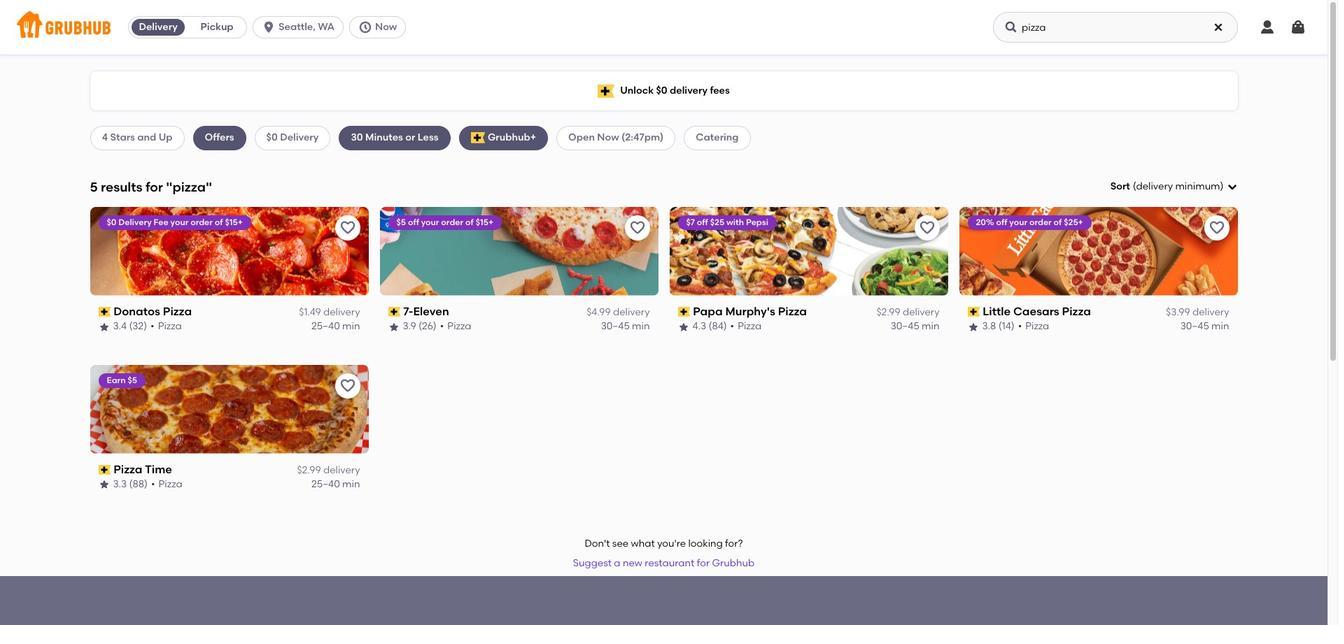 Task type: locate. For each thing, give the bounding box(es) containing it.
3 30–45 from the left
[[1181, 321, 1209, 333]]

2 order from the left
[[441, 218, 463, 227]]

open now (2:47pm)
[[568, 132, 664, 144]]

3 save this restaurant image from the left
[[919, 220, 935, 236]]

2 your from the left
[[421, 218, 439, 227]]

1 horizontal spatial 30–45 min
[[891, 321, 940, 333]]

• for time
[[151, 479, 155, 491]]

delivery button
[[129, 16, 188, 38]]

sort
[[1111, 181, 1130, 193]]

3.3 (88)
[[113, 479, 148, 491]]

1 horizontal spatial save this restaurant image
[[1208, 220, 1225, 236]]

with
[[727, 218, 744, 227]]

0 horizontal spatial $0
[[107, 218, 116, 227]]

5
[[90, 179, 98, 195]]

0 horizontal spatial $15+
[[225, 218, 243, 227]]

0 vertical spatial $2.99 delivery
[[877, 307, 940, 319]]

subscription pass image
[[678, 307, 690, 317]]

0 horizontal spatial order
[[190, 218, 213, 227]]

1 off from the left
[[408, 218, 419, 227]]

• right (32)
[[151, 321, 154, 333]]

2 30–45 from the left
[[891, 321, 920, 333]]

1 25–40 from the top
[[311, 321, 340, 333]]

0 vertical spatial $2.99
[[877, 307, 901, 319]]

1 vertical spatial 25–40
[[311, 479, 340, 491]]

1 horizontal spatial for
[[697, 558, 710, 570]]

1 vertical spatial $2.99
[[297, 465, 321, 477]]

None field
[[1111, 180, 1238, 194]]

1 horizontal spatial grubhub plus flag logo image
[[598, 84, 615, 98]]

• pizza right "(26)"
[[440, 321, 471, 333]]

2 vertical spatial $0
[[107, 218, 116, 227]]

1 horizontal spatial $2.99 delivery
[[877, 307, 940, 319]]

0 horizontal spatial grubhub plus flag logo image
[[471, 133, 485, 144]]

1 vertical spatial 25–40 min
[[311, 479, 360, 491]]

donatos pizza
[[114, 305, 192, 318]]

1 30–45 min from the left
[[601, 321, 650, 333]]

0 vertical spatial grubhub plus flag logo image
[[598, 84, 615, 98]]

delivery
[[670, 85, 708, 96], [1136, 181, 1173, 193], [323, 307, 360, 319], [613, 307, 650, 319], [903, 307, 940, 319], [1193, 307, 1229, 319], [323, 465, 360, 477]]

save this restaurant image for pizza time
[[339, 378, 356, 395]]

30–45 for little caesars pizza
[[1181, 321, 1209, 333]]

papa murphy's pizza
[[693, 305, 807, 318]]

$0 delivery
[[266, 132, 319, 144]]

0 horizontal spatial save this restaurant image
[[339, 378, 356, 395]]

save this restaurant image for 7-eleven
[[629, 220, 646, 236]]

1 vertical spatial svg image
[[1227, 181, 1238, 193]]

(32)
[[129, 321, 147, 333]]

now right wa
[[375, 21, 397, 33]]

pizza time
[[114, 463, 172, 476]]

2 horizontal spatial 30–45 min
[[1181, 321, 1229, 333]]

star icon image
[[98, 322, 110, 333], [388, 322, 399, 333], [678, 322, 689, 333], [968, 322, 979, 333], [98, 480, 110, 491]]

1 horizontal spatial off
[[697, 218, 708, 227]]

1 vertical spatial delivery
[[280, 132, 319, 144]]

1 save this restaurant image from the left
[[339, 220, 356, 236]]

$2.99 for pizza time
[[297, 465, 321, 477]]

save this restaurant image
[[1208, 220, 1225, 236], [339, 378, 356, 395]]

0 vertical spatial save this restaurant image
[[1208, 220, 1225, 236]]

pizza
[[163, 305, 192, 318], [778, 305, 807, 318], [1062, 305, 1091, 318], [158, 321, 182, 333], [448, 321, 471, 333], [738, 321, 762, 333], [1026, 321, 1049, 333], [114, 463, 142, 476], [159, 479, 182, 491]]

• pizza for caesars
[[1018, 321, 1049, 333]]

none field containing sort
[[1111, 180, 1238, 194]]

grubhub plus flag logo image for unlock $0 delivery fees
[[598, 84, 615, 98]]

• for caesars
[[1018, 321, 1022, 333]]

star icon image for papa murphy's pizza
[[678, 322, 689, 333]]

svg image
[[262, 20, 276, 34], [1227, 181, 1238, 193]]

1 vertical spatial $0
[[266, 132, 278, 144]]

• right "(26)"
[[440, 321, 444, 333]]

subscription pass image for 7-eleven
[[388, 307, 400, 317]]

for inside button
[[697, 558, 710, 570]]

5 results for "pizza" main content
[[0, 55, 1328, 626]]

$2.99 delivery
[[877, 307, 940, 319], [297, 465, 360, 477]]

$0 right 'offers' at left top
[[266, 132, 278, 144]]

• pizza
[[151, 321, 182, 333], [440, 321, 471, 333], [730, 321, 762, 333], [1018, 321, 1049, 333], [151, 479, 182, 491]]

delivery left pickup
[[139, 21, 178, 33]]

for
[[146, 179, 163, 195], [697, 558, 710, 570]]

1 horizontal spatial save this restaurant image
[[629, 220, 646, 236]]

subscription pass image left 7-
[[388, 307, 400, 317]]

0 horizontal spatial off
[[408, 218, 419, 227]]

svg image
[[1259, 19, 1276, 36], [1290, 19, 1307, 36], [358, 20, 372, 34], [1004, 20, 1018, 34], [1213, 22, 1224, 33]]

pizza down 'donatos pizza'
[[158, 321, 182, 333]]

subscription pass image left pizza time
[[98, 465, 111, 475]]

grubhub plus flag logo image left unlock
[[598, 84, 615, 98]]

2 horizontal spatial of
[[1054, 218, 1062, 227]]

• right (88)
[[151, 479, 155, 491]]

off for 7-
[[408, 218, 419, 227]]

$0 right unlock
[[656, 85, 667, 96]]

2 horizontal spatial your
[[1010, 218, 1028, 227]]

30 minutes or less
[[351, 132, 439, 144]]

1 horizontal spatial 30–45
[[891, 321, 920, 333]]

1 vertical spatial save this restaurant image
[[339, 378, 356, 395]]

0 horizontal spatial for
[[146, 179, 163, 195]]

1 horizontal spatial svg image
[[1227, 181, 1238, 193]]

seattle,
[[279, 21, 316, 33]]

eleven
[[413, 305, 449, 318]]

min for 7-eleven
[[632, 321, 650, 333]]

1 25–40 min from the top
[[311, 321, 360, 333]]

subscription pass image left donatos
[[98, 307, 111, 317]]

• pizza down 'donatos pizza'
[[151, 321, 182, 333]]

0 horizontal spatial svg image
[[262, 20, 276, 34]]

looking
[[688, 538, 723, 550]]

star icon image down subscription pass image
[[678, 322, 689, 333]]

$0 delivery fee your order of $15+
[[107, 218, 243, 227]]

svg image inside now button
[[358, 20, 372, 34]]

$0 down results at the top of page
[[107, 218, 116, 227]]

for down looking
[[697, 558, 710, 570]]

1 vertical spatial for
[[697, 558, 710, 570]]

2 25–40 min from the top
[[311, 479, 360, 491]]

• pizza down papa murphy's pizza
[[730, 321, 762, 333]]

0 vertical spatial delivery
[[139, 21, 178, 33]]

little
[[983, 305, 1011, 318]]

• right (14)
[[1018, 321, 1022, 333]]

25–40
[[311, 321, 340, 333], [311, 479, 340, 491]]

off
[[408, 218, 419, 227], [697, 218, 708, 227], [996, 218, 1008, 227]]

earn
[[107, 376, 126, 385]]

3 your from the left
[[1010, 218, 1028, 227]]

$15+
[[225, 218, 243, 227], [476, 218, 494, 227]]

0 horizontal spatial 30–45
[[601, 321, 630, 333]]

0 horizontal spatial $2.99
[[297, 465, 321, 477]]

star icon image left 3.4
[[98, 322, 110, 333]]

1 horizontal spatial $0
[[266, 132, 278, 144]]

2 horizontal spatial save this restaurant image
[[919, 220, 935, 236]]

what
[[631, 538, 655, 550]]

pizza time logo image
[[90, 365, 369, 454]]

save this restaurant button for pizza time
[[335, 374, 360, 399]]

star icon image left 3.9 on the left bottom of page
[[388, 322, 399, 333]]

pizza down papa murphy's pizza
[[738, 321, 762, 333]]

save this restaurant button
[[335, 215, 360, 241], [625, 215, 650, 241], [914, 215, 940, 241], [1204, 215, 1229, 241], [335, 374, 360, 399]]

30
[[351, 132, 363, 144]]

3.8
[[982, 321, 996, 333]]

2 25–40 from the top
[[311, 479, 340, 491]]

• pizza down "time"
[[151, 479, 182, 491]]

"pizza"
[[166, 179, 212, 195]]

1 vertical spatial now
[[597, 132, 619, 144]]

0 vertical spatial 25–40
[[311, 321, 340, 333]]

unlock
[[620, 85, 654, 96]]

1 horizontal spatial of
[[465, 218, 474, 227]]

3.9
[[403, 321, 416, 333]]

1 vertical spatial $2.99 delivery
[[297, 465, 360, 477]]

0 horizontal spatial your
[[170, 218, 188, 227]]

30–45 for papa murphy's pizza
[[891, 321, 920, 333]]

grubhub plus flag logo image
[[598, 84, 615, 98], [471, 133, 485, 144]]

subscription pass image left little
[[968, 307, 980, 317]]

0 vertical spatial 25–40 min
[[311, 321, 360, 333]]

pizza right donatos
[[163, 305, 192, 318]]

3 order from the left
[[1030, 218, 1052, 227]]

$2.99
[[877, 307, 901, 319], [297, 465, 321, 477]]

2 off from the left
[[697, 218, 708, 227]]

star icon image for 7-eleven
[[388, 322, 399, 333]]

delivery left fee
[[118, 218, 152, 227]]

1 horizontal spatial now
[[597, 132, 619, 144]]

grubhub plus flag logo image left grubhub+
[[471, 133, 485, 144]]

•
[[151, 321, 154, 333], [440, 321, 444, 333], [730, 321, 734, 333], [1018, 321, 1022, 333], [151, 479, 155, 491]]

new
[[623, 558, 643, 570]]

$3.99
[[1166, 307, 1190, 319]]

fee
[[154, 218, 168, 227]]

1 of from the left
[[215, 218, 223, 227]]

delivery for pizza time
[[323, 465, 360, 477]]

pepsi
[[746, 218, 768, 227]]

0 vertical spatial $5
[[397, 218, 406, 227]]

7-eleven logo image
[[380, 207, 658, 296]]

7-
[[403, 305, 413, 318]]

0 horizontal spatial 30–45 min
[[601, 321, 650, 333]]

0 vertical spatial now
[[375, 21, 397, 33]]

$1.49
[[299, 307, 321, 319]]

$7 off $25 with pepsi
[[686, 218, 768, 227]]

1 horizontal spatial $15+
[[476, 218, 494, 227]]

3 off from the left
[[996, 218, 1008, 227]]

little caesars pizza logo image
[[959, 207, 1238, 296]]

save this restaurant image
[[339, 220, 356, 236], [629, 220, 646, 236], [919, 220, 935, 236]]

delivery for 7-eleven
[[613, 307, 650, 319]]

star icon image left 3.3 at the left of the page
[[98, 480, 110, 491]]

for right results at the top of page
[[146, 179, 163, 195]]

1 30–45 from the left
[[601, 321, 630, 333]]

1 horizontal spatial order
[[441, 218, 463, 227]]

25–40 min
[[311, 321, 360, 333], [311, 479, 360, 491]]

• right "(84)"
[[730, 321, 734, 333]]

off for papa
[[697, 218, 708, 227]]

$2.99 for papa murphy's pizza
[[877, 307, 901, 319]]

main navigation navigation
[[0, 0, 1328, 55]]

delivery left 30
[[280, 132, 319, 144]]

2 horizontal spatial 30–45
[[1181, 321, 1209, 333]]

• pizza down caesars in the right of the page
[[1018, 321, 1049, 333]]

2 save this restaurant image from the left
[[629, 220, 646, 236]]

1 vertical spatial grubhub plus flag logo image
[[471, 133, 485, 144]]

1 horizontal spatial your
[[421, 218, 439, 227]]

0 horizontal spatial of
[[215, 218, 223, 227]]

2 horizontal spatial off
[[996, 218, 1008, 227]]

now right open
[[597, 132, 619, 144]]

$0
[[656, 85, 667, 96], [266, 132, 278, 144], [107, 218, 116, 227]]

30–45
[[601, 321, 630, 333], [891, 321, 920, 333], [1181, 321, 1209, 333]]

star icon image left 3.8
[[968, 322, 979, 333]]

0 vertical spatial svg image
[[262, 20, 276, 34]]

$4.99
[[587, 307, 611, 319]]

3.8 (14)
[[982, 321, 1015, 333]]

results
[[101, 179, 142, 195]]

2 horizontal spatial order
[[1030, 218, 1052, 227]]

caesars
[[1013, 305, 1059, 318]]

subscription pass image
[[98, 307, 111, 317], [388, 307, 400, 317], [968, 307, 980, 317], [98, 465, 111, 475]]

1 vertical spatial $5
[[128, 376, 137, 385]]

murphy's
[[725, 305, 775, 318]]

25–40 min for pizza time
[[311, 479, 360, 491]]

you're
[[657, 538, 686, 550]]

svg image inside 'field'
[[1227, 181, 1238, 193]]

2 of from the left
[[465, 218, 474, 227]]

now inside button
[[375, 21, 397, 33]]

save this restaurant button for little caesars pizza
[[1204, 215, 1229, 241]]

svg image left seattle,
[[262, 20, 276, 34]]

pizza right "(26)"
[[448, 321, 471, 333]]

1 your from the left
[[170, 218, 188, 227]]

• pizza for pizza
[[151, 321, 182, 333]]

$1.49 delivery
[[299, 307, 360, 319]]

2 vertical spatial delivery
[[118, 218, 152, 227]]

0 horizontal spatial $2.99 delivery
[[297, 465, 360, 477]]

2 30–45 min from the left
[[891, 321, 940, 333]]

min
[[342, 321, 360, 333], [632, 321, 650, 333], [922, 321, 940, 333], [1212, 321, 1229, 333], [342, 479, 360, 491]]

svg image right )
[[1227, 181, 1238, 193]]

25–40 for donatos pizza
[[311, 321, 340, 333]]

3 of from the left
[[1054, 218, 1062, 227]]

Search for food, convenience, alcohol... search field
[[993, 12, 1238, 43]]

0 horizontal spatial now
[[375, 21, 397, 33]]

1 horizontal spatial $2.99
[[877, 307, 901, 319]]

pickup
[[201, 21, 234, 33]]

pizza right murphy's
[[778, 305, 807, 318]]

3 30–45 min from the left
[[1181, 321, 1229, 333]]

min for donatos pizza
[[342, 321, 360, 333]]

none field inside 5 results for "pizza" main content
[[1111, 180, 1238, 194]]

for?
[[725, 538, 743, 550]]

2 horizontal spatial $0
[[656, 85, 667, 96]]

little caesars pizza
[[983, 305, 1091, 318]]

subscription pass image for donatos pizza
[[98, 307, 111, 317]]

0 horizontal spatial save this restaurant image
[[339, 220, 356, 236]]

your
[[170, 218, 188, 227], [421, 218, 439, 227], [1010, 218, 1028, 227]]



Task type: describe. For each thing, give the bounding box(es) containing it.
subscription pass image for little caesars pizza
[[968, 307, 980, 317]]

less
[[418, 132, 439, 144]]

restaurant
[[645, 558, 695, 570]]

$4.99 delivery
[[587, 307, 650, 319]]

don't
[[585, 538, 610, 550]]

save this restaurant button for papa murphy's pizza
[[914, 215, 940, 241]]

your for little
[[1010, 218, 1028, 227]]

donatos
[[114, 305, 160, 318]]

delivery for papa murphy's pizza
[[903, 307, 940, 319]]

$0 for $0 delivery
[[266, 132, 278, 144]]

delivery for $0 delivery fee your order of $15+
[[118, 218, 152, 227]]

pickup button
[[188, 16, 246, 38]]

catering
[[696, 132, 739, 144]]

donatos pizza logo image
[[90, 207, 369, 296]]

4.3 (84)
[[693, 321, 727, 333]]

suggest a new restaurant for grubhub button
[[567, 552, 761, 577]]

• for pizza
[[151, 321, 154, 333]]

• for murphy's
[[730, 321, 734, 333]]

and
[[137, 132, 156, 144]]

time
[[145, 463, 172, 476]]

25–40 min for donatos pizza
[[311, 321, 360, 333]]

(
[[1133, 181, 1136, 193]]

off for little
[[996, 218, 1008, 227]]

30–45 for 7-eleven
[[601, 321, 630, 333]]

(2:47pm)
[[621, 132, 664, 144]]

7-eleven
[[403, 305, 449, 318]]

• pizza for murphy's
[[730, 321, 762, 333]]

unlock $0 delivery fees
[[620, 85, 730, 96]]

svg image inside the 'seattle, wa' button
[[262, 20, 276, 34]]

1 $15+ from the left
[[225, 218, 243, 227]]

pizza up 3.3 (88)
[[114, 463, 142, 476]]

offers
[[205, 132, 234, 144]]

save this restaurant button for donatos pizza
[[335, 215, 360, 241]]

(84)
[[709, 321, 727, 333]]

of for 7-eleven
[[465, 218, 474, 227]]

5 results for "pizza"
[[90, 179, 212, 195]]

25–40 for pizza time
[[311, 479, 340, 491]]

suggest a new restaurant for grubhub
[[573, 558, 755, 570]]

4
[[102, 132, 108, 144]]

2 $15+ from the left
[[476, 218, 494, 227]]

save this restaurant button for 7-eleven
[[625, 215, 650, 241]]

save this restaurant image for papa murphy's pizza
[[919, 220, 935, 236]]

wa
[[318, 21, 335, 33]]

stars
[[110, 132, 135, 144]]

a
[[614, 558, 621, 570]]

$25
[[710, 218, 724, 227]]

subscription pass image for pizza time
[[98, 465, 111, 475]]

1 horizontal spatial $5
[[397, 218, 406, 227]]

(88)
[[129, 479, 148, 491]]

0 vertical spatial for
[[146, 179, 163, 195]]

$2.99 delivery for pizza time
[[297, 465, 360, 477]]

min for little caesars pizza
[[1212, 321, 1229, 333]]

minimum
[[1175, 181, 1220, 193]]

sort ( delivery minimum )
[[1111, 181, 1224, 193]]

(26)
[[419, 321, 437, 333]]

min for pizza time
[[342, 479, 360, 491]]

papa
[[693, 305, 723, 318]]

grubhub plus flag logo image for grubhub+
[[471, 133, 485, 144]]

star icon image for pizza time
[[98, 480, 110, 491]]

0 horizontal spatial $5
[[128, 376, 137, 385]]

delivery for $0 delivery
[[280, 132, 319, 144]]

1 order from the left
[[190, 218, 213, 227]]

star icon image for donatos pizza
[[98, 322, 110, 333]]

pizza right caesars in the right of the page
[[1062, 305, 1091, 318]]

• for eleven
[[440, 321, 444, 333]]

3.4
[[113, 321, 127, 333]]

order for little caesars pizza
[[1030, 218, 1052, 227]]

fees
[[710, 85, 730, 96]]

3.3
[[113, 479, 127, 491]]

4.3
[[693, 321, 706, 333]]

3.4 (32)
[[113, 321, 147, 333]]

(14)
[[999, 321, 1015, 333]]

seattle, wa
[[279, 21, 335, 33]]

30–45 min for 7-eleven
[[601, 321, 650, 333]]

pizza down 'little caesars pizza'
[[1026, 321, 1049, 333]]

$3.99 delivery
[[1166, 307, 1229, 319]]

4 stars and up
[[102, 132, 173, 144]]

min for papa murphy's pizza
[[922, 321, 940, 333]]

of for little caesars pizza
[[1054, 218, 1062, 227]]

now inside 5 results for "pizza" main content
[[597, 132, 619, 144]]

delivery inside button
[[139, 21, 178, 33]]

$2.99 delivery for papa murphy's pizza
[[877, 307, 940, 319]]

up
[[159, 132, 173, 144]]

seattle, wa button
[[253, 16, 349, 38]]

save this restaurant image for little caesars pizza
[[1208, 220, 1225, 236]]

minutes
[[365, 132, 403, 144]]

save this restaurant image for donatos pizza
[[339, 220, 356, 236]]

0 vertical spatial $0
[[656, 85, 667, 96]]

$25+
[[1064, 218, 1083, 227]]

delivery for donatos pizza
[[323, 307, 360, 319]]

open
[[568, 132, 595, 144]]

3.9 (26)
[[403, 321, 437, 333]]

$7
[[686, 218, 695, 227]]

suggest
[[573, 558, 612, 570]]

20%
[[976, 218, 994, 227]]

delivery for little caesars pizza
[[1193, 307, 1229, 319]]

star icon image for little caesars pizza
[[968, 322, 979, 333]]

30–45 min for papa murphy's pizza
[[891, 321, 940, 333]]

$5 off your order of $15+
[[397, 218, 494, 227]]

• pizza for time
[[151, 479, 182, 491]]

now button
[[349, 16, 412, 38]]

your for 7-
[[421, 218, 439, 227]]

pizza down "time"
[[159, 479, 182, 491]]

or
[[405, 132, 415, 144]]

earn $5
[[107, 376, 137, 385]]

order for 7-eleven
[[441, 218, 463, 227]]

30–45 min for little caesars pizza
[[1181, 321, 1229, 333]]

grubhub
[[712, 558, 755, 570]]

)
[[1220, 181, 1224, 193]]

see
[[612, 538, 629, 550]]

grubhub+
[[488, 132, 536, 144]]

don't see what you're looking for?
[[585, 538, 743, 550]]

20% off your order of $25+
[[976, 218, 1083, 227]]

• pizza for eleven
[[440, 321, 471, 333]]

$0 for $0 delivery fee your order of $15+
[[107, 218, 116, 227]]

papa murphy's pizza logo image
[[669, 207, 948, 296]]



Task type: vqa. For each thing, say whether or not it's contained in the screenshot.
Gift cards link
no



